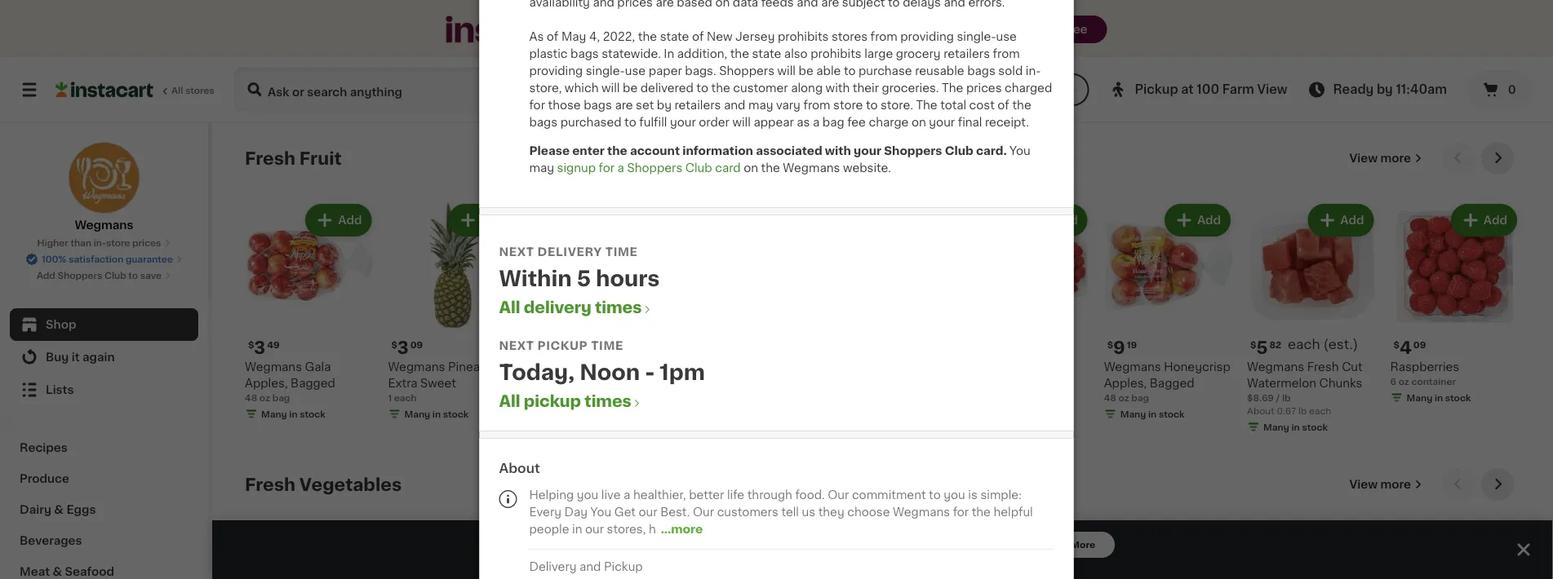Task type: locate. For each thing, give the bounding box(es) containing it.
0 horizontal spatial the
[[916, 99, 938, 111]]

stock down the wegmans pineapple, extra sweet 1 each
[[443, 410, 469, 419]]

honeycrisp inside wegmans honeycrisp apples, bagged 48 oz bag
[[1165, 361, 1231, 373]]

100%
[[42, 255, 67, 264]]

apples, down $ 9 19
[[1104, 378, 1147, 389]]

1 09 from the left
[[410, 340, 423, 349]]

1 vertical spatial the
[[916, 99, 938, 111]]

many in stock down 0.67
[[1264, 423, 1328, 432]]

free right try
[[1064, 24, 1088, 35]]

1 horizontal spatial pickup
[[1035, 84, 1075, 96]]

$10.00
[[919, 538, 966, 552]]

1 view more from the top
[[1350, 153, 1412, 164]]

all left $4.59
[[499, 394, 521, 409]]

prohibits up able
[[811, 48, 862, 59]]

wegmans for wegmans organic honeycrisp apples $4.59 / lb about 0.46 lb each
[[531, 361, 589, 373]]

1 horizontal spatial 3
[[397, 340, 409, 357]]

1 vertical spatial 
[[632, 398, 643, 409]]

pickup
[[888, 22, 937, 36], [538, 340, 588, 352], [524, 394, 581, 409]]

1 horizontal spatial bagged
[[1150, 378, 1195, 389]]

stock for raspberries
[[1446, 394, 1472, 402]]

today,
[[499, 363, 575, 383]]

on inside treatment tracker modal 'dialog'
[[757, 538, 776, 552]]

2 (est.) from the left
[[1324, 338, 1359, 351]]

wegmans inside the 'wegmans sugar bee apples'
[[675, 361, 732, 373]]

many in stock down container at the right of the page
[[1407, 394, 1472, 402]]

wegmans inside wegmans organic honeycrisp apples $4.59 / lb about 0.46 lb each
[[531, 361, 589, 373]]

store up 100% satisfaction guarantee
[[106, 239, 130, 248]]

a
[[813, 116, 820, 128], [618, 162, 625, 174], [624, 490, 631, 501]]

wegmans down commitment
[[893, 507, 950, 518]]

may inside as of may 4, 2022, the state of new jersey prohibits stores from providing single-use plastic bags statewide. in addition, the state also prohibits large grocery retailers from providing single-use paper bags. shoppers will be able to purchase reusable bags sold in- store, which will be delivered to the customer along with their groceries. the prices charged for those bags are set by retailers and may vary from store to store. the total cost of the bags purchased to fulfill your order will appear as a bag fee charge on your final receipt.
[[749, 99, 774, 111]]

a inside helping you live a healthier, better life through food.  our commitment to you is simple: every day you get our best.  our customers tell us they choose wegmans for the helpful people in our stores, h
[[624, 490, 631, 501]]

1 horizontal spatial (est.)
[[1324, 338, 1359, 351]]

1 horizontal spatial will
[[733, 116, 751, 128]]

your down the total
[[929, 116, 955, 128]]

wegmans inside wegmans honeycrisp apples, bagged 48 oz bag
[[1104, 361, 1162, 373]]

2 vertical spatial view
[[1350, 479, 1378, 491]]

providing down plastic
[[530, 65, 583, 76]]

from up the sold
[[993, 48, 1020, 59]]

times inside all pickup times 
[[585, 394, 632, 409]]

to down their
[[866, 99, 878, 111]]

5 left 82
[[1257, 340, 1268, 357]]

2 09 from the left
[[1414, 340, 1427, 349]]

many
[[1407, 394, 1433, 402], [261, 410, 287, 419], [405, 410, 430, 419], [1121, 410, 1147, 419], [548, 423, 574, 432], [1264, 423, 1290, 432]]

1 vertical spatial 5
[[1257, 340, 1268, 357]]

our up "h"
[[639, 507, 658, 518]]

0 horizontal spatial 09
[[410, 340, 423, 349]]

view more button for fresh vegetables
[[1344, 469, 1430, 501]]

1 vertical spatial from
[[993, 48, 1020, 59]]

5 for within
[[577, 269, 591, 289]]

0 horizontal spatial store
[[106, 239, 130, 248]]

treatment tracker modal dialog
[[212, 521, 1554, 580]]

4
[[1400, 340, 1412, 357]]

pickup down try
[[1035, 84, 1075, 96]]

final
[[958, 116, 983, 128]]

about down $4.59
[[531, 407, 559, 416]]

1 vertical spatial retailers
[[675, 99, 721, 111]]

shoppers down satisfaction
[[58, 271, 102, 280]]

3 inside treatment tracker modal 'dialog'
[[815, 538, 824, 552]]

oz down $ 3 49
[[260, 394, 270, 402]]

pickup for times
[[524, 394, 581, 409]]

prices up cost
[[967, 82, 1002, 93]]

a right live
[[624, 490, 631, 501]]

0 horizontal spatial may
[[530, 162, 554, 174]]

1 vertical spatial be
[[623, 82, 638, 93]]

many for raspberries
[[1407, 394, 1433, 402]]

watermelon
[[1248, 378, 1317, 389]]

0 vertical spatial will
[[778, 65, 796, 76]]

providing up grocery
[[901, 31, 954, 42]]

dairy
[[20, 505, 51, 516]]

about
[[531, 407, 559, 416], [1248, 407, 1275, 416], [499, 462, 540, 475]]

add
[[338, 215, 362, 226], [481, 215, 505, 226], [625, 215, 649, 226], [768, 215, 792, 226], [911, 215, 935, 226], [1054, 215, 1078, 226], [1198, 215, 1222, 226], [1341, 215, 1365, 226], [1484, 215, 1508, 226], [37, 271, 55, 280], [887, 538, 915, 552], [481, 541, 505, 553], [625, 541, 649, 553], [768, 541, 792, 553], [911, 541, 935, 553], [1054, 541, 1078, 553]]

use down statewide.
[[625, 65, 646, 76]]

wegmans honeycrisp apples, bagged 48 oz bag
[[1104, 361, 1231, 402]]

within
[[499, 269, 572, 289]]

$ for $ 9 19
[[1108, 340, 1114, 349]]

0 horizontal spatial (est.)
[[605, 338, 640, 351]]

state down jersey
[[752, 48, 782, 59]]

store.
[[881, 99, 914, 111]]

to right able
[[844, 65, 856, 76]]

0 vertical spatial providing
[[901, 31, 954, 42]]

1 horizontal spatial honeycrisp
[[1165, 361, 1231, 373]]

2 horizontal spatial for
[[953, 507, 969, 518]]

5
[[577, 269, 591, 289], [1257, 340, 1268, 357]]

free for try
[[1064, 24, 1088, 35]]

by down delivered
[[657, 99, 672, 111]]

main content
[[212, 122, 1554, 580]]

$ inside $ 3 09
[[391, 340, 397, 349]]

0 vertical spatial from
[[871, 31, 898, 42]]

2 vertical spatial club
[[104, 271, 126, 280]]

0 vertical spatial more
[[1381, 153, 1412, 164]]

about down $8.69
[[1248, 407, 1275, 416]]

oz for 3
[[260, 394, 270, 402]]

$ inside $ 2 13 each (est.)
[[535, 340, 541, 349]]

pickup for time
[[538, 340, 588, 352]]

delivery up 'within 5 hours'
[[538, 246, 602, 258]]

club down information
[[686, 162, 713, 174]]

view more for fruit
[[1350, 153, 1412, 164]]

0 horizontal spatial for
[[530, 99, 545, 111]]

bag inside wegmans gala apples, bagged 48 oz bag
[[272, 394, 290, 402]]

healthier,
[[634, 490, 686, 501]]

may inside you may
[[530, 162, 554, 174]]

0 vertical spatial in-
[[1026, 65, 1041, 76]]

stock down container at the right of the page
[[1446, 394, 1472, 402]]

5 up all delivery times 
[[577, 269, 591, 289]]

wegmans up the higher than in-store prices "link"
[[75, 220, 133, 231]]

apples, for 9
[[1104, 378, 1147, 389]]

1 horizontal spatial 5
[[1257, 340, 1268, 357]]

0 horizontal spatial 3
[[254, 340, 266, 357]]

from
[[871, 31, 898, 42], [993, 48, 1020, 59], [804, 99, 831, 111]]

0 vertical spatial 5
[[577, 269, 591, 289]]

2 apples from the left
[[675, 378, 715, 389]]

0 horizontal spatial honeycrisp
[[531, 378, 598, 389]]

club down 100% satisfaction guarantee
[[104, 271, 126, 280]]

use up the sold
[[997, 31, 1017, 42]]

0 vertical spatial state
[[660, 31, 689, 42]]

you
[[1010, 145, 1031, 156], [591, 507, 612, 518]]

oz inside wegmans gala apples, bagged 48 oz bag
[[260, 394, 270, 402]]

get free delivery on next 3 orders • add $10.00 to qualify.
[[631, 538, 1039, 552]]

stores inside 'all stores' link
[[185, 86, 214, 95]]

1 $ from the left
[[248, 340, 254, 349]]

2 view more from the top
[[1350, 479, 1412, 491]]

1 vertical spatial time
[[591, 340, 624, 352]]

1 vertical spatial by
[[657, 99, 672, 111]]

by
[[1377, 84, 1394, 96], [657, 99, 672, 111]]

0 horizontal spatial oz
[[260, 394, 270, 402]]

1 vertical spatial get
[[631, 538, 658, 552]]

$ left "19"
[[1108, 340, 1114, 349]]

main content containing fresh fruit
[[212, 122, 1554, 580]]

stores inside as of may 4, 2022, the state of new jersey prohibits stores from providing single-use plastic bags statewide. in addition, the state also prohibits large grocery retailers from providing single-use paper bags. shoppers will be able to purchase reusable bags sold in- store, which will be delivered to the customer along with their groceries. the prices charged for those bags are set by retailers and may vary from store to store. the total cost of the bags purchased to fulfill your order will appear as a bag fee charge on your final receipt.
[[832, 31, 868, 42]]

apples for wegmans sugar bee apples
[[675, 378, 715, 389]]

with up website.
[[825, 145, 851, 156]]

try free
[[1043, 24, 1088, 35]]

prices inside as of may 4, 2022, the state of new jersey prohibits stores from providing single-use plastic bags statewide. in addition, the state also prohibits large grocery retailers from providing single-use paper bags. shoppers will be able to purchase reusable bags sold in- store, which will be delivered to the customer along with their groceries. the prices charged for those bags are set by retailers and may vary from store to store. the total cost of the bags purchased to fulfill your order will appear as a bag fee charge on your final receipt.
[[967, 82, 1002, 93]]

oz for 9
[[1119, 394, 1130, 402]]

pickup inside button
[[1035, 84, 1075, 96]]

will right order
[[733, 116, 751, 128]]

free inside treatment tracker modal 'dialog'
[[661, 538, 691, 552]]

•
[[879, 539, 884, 552]]

3 $ from the left
[[535, 340, 541, 349]]

and right the delivery
[[580, 561, 601, 573]]

be up the are
[[623, 82, 638, 93]]

item carousel region
[[245, 142, 1521, 456], [245, 469, 1521, 580]]

bags down those
[[530, 116, 558, 128]]

appear
[[754, 116, 794, 128]]

None search field
[[234, 67, 844, 113]]

product group
[[245, 201, 375, 424], [388, 201, 518, 424], [531, 201, 662, 437], [675, 201, 805, 432], [818, 201, 948, 408], [961, 201, 1091, 388], [1104, 201, 1235, 424], [1248, 201, 1378, 437], [1391, 201, 1521, 408], [388, 527, 518, 580], [531, 527, 662, 580], [675, 527, 805, 580], [818, 527, 948, 580], [961, 527, 1091, 580], [1104, 527, 1235, 580], [1248, 527, 1378, 580], [1391, 527, 1521, 580]]

2 item carousel region from the top
[[245, 469, 1521, 580]]

pickup inside all pickup times 
[[524, 394, 581, 409]]

0 horizontal spatial single-
[[586, 65, 625, 76]]

add shoppers club to save
[[37, 271, 162, 280]]

1 vertical spatial fresh
[[1308, 361, 1340, 373]]

09
[[410, 340, 423, 349], [1414, 340, 1427, 349]]

delivery inside all delivery times 
[[524, 300, 592, 315]]

view inside 'popup button'
[[1258, 84, 1288, 96]]

the inside helping you live a healthier, better life through food.  our commitment to you is simple: every day you get our best.  our customers tell us they choose wegmans for the helpful people in our stores, h
[[972, 507, 991, 518]]

our
[[639, 507, 658, 518], [585, 524, 604, 535]]

3 for wegmans pineapple, extra sweet
[[397, 340, 409, 357]]

1 apples from the left
[[601, 378, 641, 389]]

1 vertical spatial honeycrisp
[[531, 378, 598, 389]]

in
[[664, 48, 675, 59]]

0 horizontal spatial /
[[561, 394, 565, 402]]

wegmans down next pickup time
[[531, 361, 589, 373]]

09 up extra at the bottom
[[410, 340, 423, 349]]

2 48 from the left
[[1104, 394, 1117, 402]]

1 bagged from the left
[[291, 378, 336, 389]]

1 next from the top
[[499, 246, 535, 258]]

many down extra at the bottom
[[405, 410, 430, 419]]

100% satisfaction guarantee
[[42, 255, 173, 264]]

time for 5
[[606, 246, 638, 258]]

again
[[82, 352, 115, 363]]

1 vertical spatial in-
[[94, 239, 106, 248]]

of right as
[[547, 31, 559, 42]]

wegmans for wegmans sugar bee apples
[[675, 361, 732, 373]]

 down hours
[[642, 304, 654, 316]]

0 vertical spatial fresh
[[245, 150, 296, 167]]

09 inside $ 4 09
[[1414, 340, 1427, 349]]

for down enter at the left top of page
[[599, 162, 615, 174]]

& for meat
[[53, 567, 62, 578]]

many down wegmans honeycrisp apples, bagged 48 oz bag
[[1121, 410, 1147, 419]]

0 vertical spatial get
[[615, 507, 636, 518]]

48 for 3
[[245, 394, 257, 402]]

stores,
[[607, 524, 646, 535]]

about inside wegmans organic honeycrisp apples $4.59 / lb about 0.46 lb each
[[531, 407, 559, 416]]

0 vertical spatial you
[[1010, 145, 1031, 156]]

1 horizontal spatial and
[[724, 99, 746, 111]]

0 vertical spatial and
[[724, 99, 746, 111]]

product group containing 4
[[1391, 201, 1521, 408]]

on down "store."
[[912, 116, 927, 128]]

2 horizontal spatial from
[[993, 48, 1020, 59]]

may
[[562, 31, 587, 42]]

0 vertical spatial store
[[834, 99, 863, 111]]

single- up which
[[586, 65, 625, 76]]

0 vertical spatial be
[[799, 65, 814, 76]]

you right card.
[[1010, 145, 1031, 156]]

wegmans down $ 9 19
[[1104, 361, 1162, 373]]

1 vertical spatial view more button
[[1344, 469, 1430, 501]]

our up they
[[828, 490, 849, 501]]

1 horizontal spatial be
[[799, 65, 814, 76]]

5%
[[658, 22, 680, 36]]

wegmans fresh cut watermelon chunks $8.69 / lb about 0.67 lb each
[[1248, 361, 1363, 416]]

wegmans sugar bee apples button
[[675, 201, 805, 418]]

the down 'groceries.'
[[916, 99, 938, 111]]

bagged for 3
[[291, 378, 336, 389]]

1 horizontal spatial apples,
[[1104, 378, 1147, 389]]

helping
[[530, 490, 574, 501]]

$ 2 13 each (est.)
[[535, 338, 640, 357]]

honeycrisp inside wegmans organic honeycrisp apples $4.59 / lb about 0.46 lb each
[[531, 378, 598, 389]]

0 horizontal spatial will
[[602, 82, 620, 93]]

delivery
[[538, 246, 602, 258], [524, 300, 592, 315], [694, 538, 754, 552]]

0 vertical spatial free
[[1064, 24, 1088, 35]]

2 vertical spatial all
[[499, 394, 521, 409]]

2 next from the top
[[499, 340, 535, 352]]

3 right next on the bottom of page
[[815, 538, 824, 552]]

store inside the higher than in-store prices "link"
[[106, 239, 130, 248]]

4 $ from the left
[[1108, 340, 1114, 349]]

satisfaction
[[69, 255, 124, 264]]

from down along
[[804, 99, 831, 111]]

2 vertical spatial more
[[671, 524, 703, 535]]

for inside as of may 4, 2022, the state of new jersey prohibits stores from providing single-use plastic bags statewide. in addition, the state also prohibits large grocery retailers from providing single-use paper bags. shoppers will be able to purchase reusable bags sold in- store, which will be delivered to the customer along with their groceries. the prices charged for those bags are set by retailers and may vary from store to store. the total cost of the bags purchased to fulfill your order will appear as a bag fee charge on your final receipt.
[[530, 99, 545, 111]]

you up day
[[577, 490, 599, 501]]

$8.69
[[1248, 394, 1275, 402]]

all stores
[[171, 86, 214, 95]]

0 vertical spatial prices
[[967, 82, 1002, 93]]

48 down $ 3 49
[[245, 394, 257, 402]]

... more
[[661, 524, 703, 535]]

all for within 5 hours
[[499, 300, 521, 315]]

more button
[[1052, 532, 1116, 558]]

6 $ from the left
[[1394, 340, 1400, 349]]

buy it again link
[[10, 341, 198, 374]]

wegmans down associated
[[783, 162, 840, 174]]

next for today, noon - 1pm
[[499, 340, 535, 352]]

$ up the raspberries
[[1394, 340, 1400, 349]]

2 $ from the left
[[391, 340, 397, 349]]

by right ready
[[1377, 84, 1394, 96]]

many in stock for gala
[[261, 410, 326, 419]]

/ inside wegmans organic honeycrisp apples $4.59 / lb about 0.46 lb each
[[561, 394, 565, 402]]

1 48 from the left
[[245, 394, 257, 402]]

$ inside $ 4 09
[[1394, 340, 1400, 349]]

1 item carousel region from the top
[[245, 142, 1521, 456]]

and inside as of may 4, 2022, the state of new jersey prohibits stores from providing single-use plastic bags statewide. in addition, the state also prohibits large grocery retailers from providing single-use paper bags. shoppers will be able to purchase reusable bags sold in- store, which will be delivered to the customer along with their groceries. the prices charged for those bags are set by retailers and may vary from store to store. the total cost of the bags purchased to fulfill your order will appear as a bag fee charge on your final receipt.
[[724, 99, 746, 111]]

retailers
[[944, 48, 990, 59], [675, 99, 721, 111]]

2 vertical spatial for
[[953, 507, 969, 518]]

fulfill
[[640, 116, 667, 128]]

$ inside $ 5 82
[[1251, 340, 1257, 349]]

pickup
[[1135, 84, 1179, 96], [1035, 84, 1075, 96], [604, 561, 643, 573]]

they
[[819, 507, 845, 518]]

$ inside $ 3 49
[[248, 340, 254, 349]]

48 inside wegmans honeycrisp apples, bagged 48 oz bag
[[1104, 394, 1117, 402]]

many in stock down wegmans gala apples, bagged 48 oz bag
[[261, 410, 326, 419]]

bag for 3
[[272, 394, 290, 402]]

apples down organic
[[601, 378, 641, 389]]

view for fresh fruit
[[1350, 153, 1378, 164]]

meat & seafood
[[20, 567, 114, 578]]

the right enter at the left top of page
[[608, 145, 628, 156]]

the
[[638, 31, 657, 42], [731, 48, 750, 59], [712, 82, 731, 93], [1013, 99, 1032, 111], [608, 145, 628, 156], [761, 162, 780, 174], [972, 507, 991, 518]]

bags.
[[685, 65, 717, 76]]

1 vertical spatial free
[[661, 538, 691, 552]]

2 apples, from the left
[[1104, 378, 1147, 389]]

many for wegmans honeycrisp apples, bagged
[[1121, 410, 1147, 419]]

 inside all delivery times 
[[642, 304, 654, 316]]

2 vertical spatial fresh
[[245, 476, 296, 494]]

apples, inside wegmans gala apples, bagged 48 oz bag
[[245, 378, 288, 389]]

1 apples, from the left
[[245, 378, 288, 389]]

free
[[1064, 24, 1088, 35], [661, 538, 691, 552]]

2 / from the left
[[1277, 394, 1281, 402]]

48 inside wegmans gala apples, bagged 48 oz bag
[[245, 394, 257, 402]]

times inside all delivery times 
[[595, 300, 642, 315]]

1 horizontal spatial providing
[[901, 31, 954, 42]]

 for -
[[632, 398, 643, 409]]

container
[[1412, 377, 1457, 386]]

0 vertical spatial with
[[826, 82, 850, 93]]

1 vertical spatial a
[[618, 162, 625, 174]]

1 view more button from the top
[[1344, 142, 1430, 175]]

item carousel region containing fresh fruit
[[245, 142, 1521, 456]]

1 (est.) from the left
[[605, 338, 640, 351]]

09 right 4
[[1414, 340, 1427, 349]]

times for 5
[[595, 300, 642, 315]]

in inside helping you live a healthier, better life through food.  our commitment to you is simple: every day you get our best.  our customers tell us they choose wegmans for the helpful people in our stores, h
[[572, 524, 583, 535]]

48 for 9
[[1104, 394, 1117, 402]]

each inside wegmans organic honeycrisp apples $4.59 / lb about 0.46 lb each
[[595, 407, 617, 416]]

1 / from the left
[[561, 394, 565, 402]]

best.
[[661, 507, 690, 518]]

0 horizontal spatial retailers
[[675, 99, 721, 111]]

$ inside $ 9 19
[[1108, 340, 1114, 349]]

bagged inside wegmans gala apples, bagged 48 oz bag
[[291, 378, 336, 389]]

for down is
[[953, 507, 969, 518]]

our down day
[[585, 524, 604, 535]]

all
[[171, 86, 183, 95], [499, 300, 521, 315], [499, 394, 521, 409]]

0 horizontal spatial from
[[804, 99, 831, 111]]

$2.13 each (estimated) element
[[531, 338, 662, 359]]

account
[[630, 145, 680, 156]]

customer
[[733, 82, 788, 93]]

many down the 0.46 at the bottom left of page
[[548, 423, 574, 432]]

0 vertical spatial view more
[[1350, 153, 1412, 164]]

apples, for 3
[[245, 378, 288, 389]]

0 vertical spatial times
[[595, 300, 642, 315]]

2 view more button from the top
[[1344, 469, 1430, 501]]

oz inside wegmans honeycrisp apples, bagged 48 oz bag
[[1119, 394, 1130, 402]]

0 vertical spatial honeycrisp
[[1165, 361, 1231, 373]]

 inside all pickup times 
[[632, 398, 643, 409]]

from up large
[[871, 31, 898, 42]]

than
[[71, 239, 91, 248]]

earn 5% credit back on every eligible pickup order!
[[623, 22, 984, 36]]

& for dairy
[[54, 505, 64, 516]]

get inside helping you live a healthier, better life through food.  our commitment to you is simple: every day you get our best.  our customers tell us they choose wegmans for the helpful people in our stores, h
[[615, 507, 636, 518]]

in-
[[1026, 65, 1041, 76], [94, 239, 106, 248]]

oz
[[1399, 377, 1410, 386], [260, 394, 270, 402], [1119, 394, 1130, 402]]

item carousel region containing fresh vegetables
[[245, 469, 1521, 580]]

lb up the 0.46 at the bottom left of page
[[567, 394, 575, 402]]

wegmans inside helping you live a healthier, better life through food.  our commitment to you is simple: every day you get our best.  our customers tell us they choose wegmans for the helpful people in our stores, h
[[893, 507, 950, 518]]

5 $ from the left
[[1251, 340, 1257, 349]]

add shoppers club to save link
[[37, 269, 172, 283]]

1 horizontal spatial your
[[854, 145, 882, 156]]

wegmans inside wegmans gala apples, bagged 48 oz bag
[[245, 361, 302, 373]]

09 inside $ 3 09
[[410, 340, 423, 349]]

apples
[[601, 378, 641, 389], [675, 378, 715, 389]]

fresh for fresh vegetables
[[245, 476, 296, 494]]

for inside helping you live a healthier, better life through food.  our commitment to you is simple: every day you get our best.  our customers tell us they choose wegmans for the helpful people in our stores, h
[[953, 507, 969, 518]]

& right meat
[[53, 567, 62, 578]]

apples inside the 'wegmans sugar bee apples'
[[675, 378, 715, 389]]

2 bagged from the left
[[1150, 378, 1195, 389]]

times for noon
[[585, 394, 632, 409]]

in- inside as of may 4, 2022, the state of new jersey prohibits stores from providing single-use plastic bags statewide. in addition, the state also prohibits large grocery retailers from providing single-use paper bags. shoppers will be able to purchase reusable bags sold in- store, which will be delivered to the customer along with their groceries. the prices charged for those bags are set by retailers and may vary from store to store. the total cost of the bags purchased to fulfill your order will appear as a bag fee charge on your final receipt.
[[1026, 65, 1041, 76]]

1 vertical spatial next
[[499, 340, 535, 352]]

wegmans sugar bee apples
[[675, 361, 794, 389]]

pickup for pickup
[[1035, 84, 1075, 96]]

1 vertical spatial prices
[[132, 239, 161, 248]]

add inside treatment tracker modal 'dialog'
[[887, 538, 915, 552]]

all right instacart logo
[[171, 86, 183, 95]]

within 5 hours
[[499, 269, 660, 289]]

0 horizontal spatial use
[[625, 65, 646, 76]]

0 horizontal spatial our
[[585, 524, 604, 535]]

express icon image
[[446, 16, 609, 43]]

1 horizontal spatial you
[[1010, 145, 1031, 156]]

apples inside wegmans organic honeycrisp apples $4.59 / lb about 0.46 lb each
[[601, 378, 641, 389]]

0 vertical spatial stores
[[832, 31, 868, 42]]

bag left fee at the right top of the page
[[823, 116, 845, 128]]

0 horizontal spatial of
[[547, 31, 559, 42]]

you
[[577, 490, 599, 501], [944, 490, 966, 501]]

1 vertical spatial more
[[1381, 479, 1412, 491]]

0 vertical spatial next
[[499, 246, 535, 258]]

vegetables
[[300, 476, 402, 494]]

meat & seafood link
[[10, 557, 198, 580]]

wegmans inside the wegmans pineapple, extra sweet 1 each
[[388, 361, 445, 373]]

$ left 13
[[535, 340, 541, 349]]

fresh left fruit in the left of the page
[[245, 150, 296, 167]]

view for fresh vegetables
[[1350, 479, 1378, 491]]

beverages
[[20, 536, 82, 547]]

more for fresh vegetables
[[1381, 479, 1412, 491]]

tell
[[782, 507, 799, 518]]

for down store,
[[530, 99, 545, 111]]

apples, inside wegmans honeycrisp apples, bagged 48 oz bag
[[1104, 378, 1147, 389]]

0
[[1509, 84, 1517, 96]]

you down live
[[591, 507, 612, 518]]

1 vertical spatial and
[[580, 561, 601, 573]]

1 horizontal spatial /
[[1277, 394, 1281, 402]]

next left 2
[[499, 340, 535, 352]]

wegmans inside 'wegmans fresh cut watermelon chunks $8.69 / lb about 0.67 lb each'
[[1248, 361, 1305, 373]]

in
[[1435, 394, 1444, 402], [289, 410, 298, 419], [433, 410, 441, 419], [1149, 410, 1157, 419], [576, 423, 584, 432], [1292, 423, 1300, 432], [572, 524, 583, 535]]

2 horizontal spatial oz
[[1399, 377, 1410, 386]]

each right the 0.46 at the bottom left of page
[[595, 407, 617, 416]]

09 for 4
[[1414, 340, 1427, 349]]

bag for 9
[[1132, 394, 1150, 402]]

store up fee at the right top of the page
[[834, 99, 863, 111]]

state up in
[[660, 31, 689, 42]]

1 horizontal spatial 48
[[1104, 394, 1117, 402]]

$ 4 09
[[1394, 340, 1427, 357]]

0 vertical spatial for
[[530, 99, 545, 111]]

wegmans down $ 3 09
[[388, 361, 445, 373]]

$ for $ 4 09
[[1394, 340, 1400, 349]]

the down please enter the account information associated with your shoppers club card.
[[761, 162, 780, 174]]

...
[[661, 524, 671, 535]]

product group containing 5
[[1248, 201, 1378, 437]]

stock down 'wegmans fresh cut watermelon chunks $8.69 / lb about 0.67 lb each'
[[1303, 423, 1328, 432]]

2 vertical spatial pickup
[[524, 394, 581, 409]]

try
[[1043, 24, 1061, 35]]

apples, down $ 3 49
[[245, 378, 288, 389]]

1 horizontal spatial oz
[[1119, 394, 1130, 402]]

0 vertical spatial delivery
[[538, 246, 602, 258]]

a right the 'as' at the right top of the page
[[813, 116, 820, 128]]

1 horizontal spatial our
[[828, 490, 849, 501]]

pickup inside 'popup button'
[[1135, 84, 1179, 96]]

all inside all pickup times 
[[499, 394, 521, 409]]

orders
[[828, 538, 875, 552]]

bag inside wegmans honeycrisp apples, bagged 48 oz bag
[[1132, 394, 1150, 402]]

time up organic
[[591, 340, 624, 352]]

delivery down 'within 5 hours'
[[524, 300, 592, 315]]

3 left '49'
[[254, 340, 266, 357]]

1 vertical spatial view
[[1350, 153, 1378, 164]]

all inside all delivery times 
[[499, 300, 521, 315]]

delivery for next
[[538, 246, 602, 258]]

each inside $5.82 each (estimated) element
[[1288, 338, 1321, 351]]

0 horizontal spatial in-
[[94, 239, 106, 248]]

0 horizontal spatial bagged
[[291, 378, 336, 389]]

fresh for fresh fruit
[[245, 150, 296, 167]]

receipt.
[[986, 116, 1030, 128]]

1 vertical spatial providing
[[530, 65, 583, 76]]

a right signup
[[618, 162, 625, 174]]

1
[[388, 394, 392, 402]]

live
[[602, 490, 621, 501]]

3 for wegmans gala apples, bagged
[[254, 340, 266, 357]]

& left eggs on the bottom left of the page
[[54, 505, 64, 516]]

6
[[1391, 377, 1397, 386]]

2 horizontal spatial of
[[998, 99, 1010, 111]]

to inside helping you live a healthier, better life through food.  our commitment to you is simple: every day you get our best.  our customers tell us they choose wegmans for the helpful people in our stores, h
[[929, 490, 941, 501]]

2 horizontal spatial bag
[[1132, 394, 1150, 402]]

19
[[1127, 340, 1138, 349]]

each inside 'wegmans fresh cut watermelon chunks $8.69 / lb about 0.67 lb each'
[[1310, 407, 1332, 416]]

bagged inside wegmans honeycrisp apples, bagged 48 oz bag
[[1150, 378, 1195, 389]]



Task type: describe. For each thing, give the bounding box(es) containing it.
all delivery times 
[[499, 300, 654, 316]]

lb up 0.67
[[1283, 394, 1291, 402]]

fresh vegetables
[[245, 476, 402, 494]]

/ inside 'wegmans fresh cut watermelon chunks $8.69 / lb about 0.67 lb each'
[[1277, 394, 1281, 402]]

stock down all pickup times 
[[586, 423, 612, 432]]

grocery
[[896, 48, 941, 59]]

wegmans gala apples, bagged 48 oz bag
[[245, 361, 336, 402]]

shoppers inside as of may 4, 2022, the state of new jersey prohibits stores from providing single-use plastic bags statewide. in addition, the state also prohibits large grocery retailers from providing single-use paper bags. shoppers will be able to purchase reusable bags sold in- store, which will be delivered to the customer along with their groceries. the prices charged for those bags are set by retailers and may vary from store to store. the total cost of the bags purchased to fulfill your order will appear as a bag fee charge on your final receipt.
[[719, 65, 775, 76]]

lists
[[46, 385, 74, 396]]

many in stock for 6
[[1407, 394, 1472, 402]]

9
[[1114, 340, 1126, 357]]

apples for wegmans organic honeycrisp apples $4.59 / lb about 0.46 lb each
[[601, 378, 641, 389]]

about inside 'wegmans fresh cut watermelon chunks $8.69 / lb about 0.67 lb each'
[[1248, 407, 1275, 416]]

lb right the 0.46 at the bottom left of page
[[584, 407, 592, 416]]

card.
[[977, 145, 1007, 156]]


[[499, 491, 517, 509]]

large
[[865, 48, 893, 59]]

the down jersey
[[731, 48, 750, 59]]

commitment
[[852, 490, 926, 501]]

information
[[683, 145, 754, 156]]

as
[[797, 116, 810, 128]]

$ for $ 3 49
[[248, 340, 254, 349]]

stock for wegmans gala apples, bagged
[[300, 410, 326, 419]]

in down wegmans gala apples, bagged 48 oz bag
[[289, 410, 298, 419]]

all for today, noon - 1pm
[[499, 394, 521, 409]]

credit
[[683, 22, 726, 36]]

many down 0.67
[[1264, 423, 1290, 432]]

prices inside "link"
[[132, 239, 161, 248]]

2 vertical spatial from
[[804, 99, 831, 111]]

$ for $ 2 13 each (est.)
[[535, 340, 541, 349]]

in down container at the right of the page
[[1435, 394, 1444, 402]]

which
[[565, 82, 599, 93]]

bags up purchased
[[584, 99, 612, 111]]

1 vertical spatial will
[[602, 82, 620, 93]]

ready
[[1334, 84, 1374, 96]]

2022,
[[603, 31, 635, 42]]

store,
[[530, 82, 562, 93]]

are
[[615, 99, 633, 111]]

shoppers inside the add shoppers club to save link
[[58, 271, 102, 280]]

in down the 'sweet'
[[433, 410, 441, 419]]

the down bags.
[[712, 82, 731, 93]]

-
[[645, 363, 655, 383]]

by inside as of may 4, 2022, the state of new jersey prohibits stores from providing single-use plastic bags statewide. in addition, the state also prohibits large grocery retailers from providing single-use paper bags. shoppers will be able to purchase reusable bags sold in- store, which will be delivered to the customer along with their groceries. the prices charged for those bags are set by retailers and may vary from store to store. the total cost of the bags purchased to fulfill your order will appear as a bag fee charge on your final receipt.
[[657, 99, 672, 111]]

charge
[[869, 116, 909, 128]]

many for wegmans pineapple, extra sweet
[[405, 410, 430, 419]]

1 horizontal spatial of
[[692, 31, 704, 42]]

0 vertical spatial single-
[[957, 31, 997, 42]]

stock for wegmans honeycrisp apples, bagged
[[1159, 410, 1185, 419]]

(est.) inside $ 2 13 each (est.)
[[605, 338, 640, 351]]

total
[[941, 99, 967, 111]]

bee
[[771, 361, 794, 373]]

signup
[[557, 162, 596, 174]]

wegmans logo image
[[68, 142, 140, 214]]

with inside as of may 4, 2022, the state of new jersey prohibits stores from providing single-use plastic bags statewide. in addition, the state also prohibits large grocery retailers from providing single-use paper bags. shoppers will be able to purchase reusable bags sold in- store, which will be delivered to the customer along with their groceries. the prices charged for those bags are set by retailers and may vary from store to store. the total cost of the bags purchased to fulfill your order will appear as a bag fee charge on your final receipt.
[[826, 82, 850, 93]]

you inside you may
[[1010, 145, 1031, 156]]

lb right 0.67
[[1299, 407, 1307, 416]]

0 button
[[1467, 70, 1534, 109]]

many in stock down the 0.46 at the bottom left of page
[[548, 423, 612, 432]]

fresh inside 'wegmans fresh cut watermelon chunks $8.69 / lb about 0.67 lb each'
[[1308, 361, 1340, 373]]

fruit
[[300, 150, 342, 167]]

more for fresh fruit
[[1381, 153, 1412, 164]]

signup for a shoppers club card on the wegmans website.
[[557, 162, 892, 174]]

set
[[636, 99, 654, 111]]

in down wegmans honeycrisp apples, bagged 48 oz bag
[[1149, 410, 1157, 419]]

100
[[1197, 84, 1220, 96]]

next for within 5 hours
[[499, 246, 535, 258]]

pickup for pickup at 100 farm view
[[1135, 84, 1179, 96]]

groceries.
[[882, 82, 939, 93]]

1 you from the left
[[577, 490, 599, 501]]

fresh fruit
[[245, 150, 342, 167]]

delivery for all
[[524, 300, 592, 315]]

1 horizontal spatial state
[[752, 48, 782, 59]]

delivery and pickup
[[530, 561, 643, 573]]

instacart logo image
[[56, 80, 154, 100]]

wegmans organic honeycrisp apples $4.59 / lb about 0.46 lb each
[[531, 361, 641, 416]]

product group containing 2
[[531, 201, 662, 437]]

in down the 0.46 at the bottom left of page
[[576, 423, 584, 432]]

1 vertical spatial prohibits
[[811, 48, 862, 59]]

charged
[[1005, 82, 1053, 93]]

back
[[729, 22, 764, 36]]

1 horizontal spatial retailers
[[944, 48, 990, 59]]

0 horizontal spatial your
[[670, 116, 696, 128]]

5 for $
[[1257, 340, 1268, 357]]

1 horizontal spatial from
[[871, 31, 898, 42]]

life
[[727, 490, 745, 501]]

free for get
[[661, 538, 691, 552]]

save
[[140, 271, 162, 280]]

many in stock for pineapple,
[[405, 410, 469, 419]]

delivered
[[641, 82, 694, 93]]

chunks
[[1320, 378, 1363, 389]]

0 vertical spatial use
[[997, 31, 1017, 42]]

2 vertical spatial will
[[733, 116, 751, 128]]

signup for a shoppers club card link
[[557, 162, 744, 174]]

1 vertical spatial club
[[686, 162, 713, 174]]

to left save
[[128, 271, 138, 280]]

each (est.)
[[1288, 338, 1359, 351]]

many in stock for honeycrisp
[[1121, 410, 1185, 419]]

on inside as of may 4, 2022, the state of new jersey prohibits stores from providing single-use plastic bags statewide. in addition, the state also prohibits large grocery retailers from providing single-use paper bags. shoppers will be able to purchase reusable bags sold in- store, which will be delivered to the customer along with their groceries. the prices charged for those bags are set by retailers and may vary from store to store. the total cost of the bags purchased to fulfill your order will appear as a bag fee charge on your final receipt.
[[912, 116, 927, 128]]

day
[[565, 507, 588, 518]]

new
[[707, 31, 733, 42]]

0 horizontal spatial be
[[623, 82, 638, 93]]

in- inside "link"
[[94, 239, 106, 248]]

shop
[[46, 319, 76, 331]]

meat
[[20, 567, 50, 578]]

next pickup time
[[499, 340, 624, 352]]

(est.) inside $5.82 each (estimated) element
[[1324, 338, 1359, 351]]

0 horizontal spatial club
[[104, 271, 126, 280]]

1 vertical spatial our
[[693, 507, 715, 518]]

better
[[689, 490, 725, 501]]

recipes
[[20, 443, 68, 454]]

100% satisfaction guarantee button
[[25, 250, 183, 266]]

more
[[1071, 541, 1096, 550]]

1 horizontal spatial by
[[1377, 84, 1394, 96]]

2 horizontal spatial club
[[945, 145, 974, 156]]

sold
[[999, 65, 1023, 76]]

$6.89 element
[[961, 338, 1091, 359]]

1 horizontal spatial our
[[639, 507, 658, 518]]

in down 0.67
[[1292, 423, 1300, 432]]

0 vertical spatial all
[[171, 86, 183, 95]]

all stores link
[[56, 67, 216, 113]]

their
[[853, 82, 879, 93]]

plastic
[[530, 48, 568, 59]]

extra
[[388, 378, 418, 389]]

gala
[[305, 361, 331, 373]]

2 horizontal spatial your
[[929, 116, 955, 128]]

all pickup times 
[[499, 394, 643, 409]]

$ 3 09
[[391, 340, 423, 357]]

$5.82 each (estimated) element
[[1248, 338, 1378, 359]]

vary
[[777, 99, 801, 111]]

2 you from the left
[[944, 490, 966, 501]]

0 horizontal spatial pickup
[[604, 561, 643, 573]]

on right card at left top
[[744, 162, 759, 174]]

wegmans for wegmans gala apples, bagged 48 oz bag
[[245, 361, 302, 373]]

through
[[748, 490, 793, 501]]

1 vertical spatial with
[[825, 145, 851, 156]]

$ for $ 5 82
[[1251, 340, 1257, 349]]

recipes link
[[10, 433, 198, 464]]

to down bags.
[[697, 82, 709, 93]]

dairy & eggs
[[20, 505, 96, 516]]

the left "5%"
[[638, 31, 657, 42]]

$ for $ 3 09
[[391, 340, 397, 349]]

bag inside as of may 4, 2022, the state of new jersey prohibits stores from providing single-use plastic bags statewide. in addition, the state also prohibits large grocery retailers from providing single-use paper bags. shoppers will be able to purchase reusable bags sold in- store, which will be delivered to the customer along with their groceries. the prices charged for those bags are set by retailers and may vary from store to store. the total cost of the bags purchased to fulfill your order will appear as a bag fee charge on your final receipt.
[[823, 116, 845, 128]]

0 horizontal spatial state
[[660, 31, 689, 42]]

us
[[802, 507, 816, 518]]

82
[[1270, 340, 1282, 349]]

a inside as of may 4, 2022, the state of new jersey prohibits stores from providing single-use plastic bags statewide. in addition, the state also prohibits large grocery retailers from providing single-use paper bags. shoppers will be able to purchase reusable bags sold in- store, which will be delivered to the customer along with their groceries. the prices charged for those bags are set by retailers and may vary from store to store. the total cost of the bags purchased to fulfill your order will appear as a bag fee charge on your final receipt.
[[813, 116, 820, 128]]

wegmans for wegmans honeycrisp apples, bagged 48 oz bag
[[1104, 361, 1162, 373]]

about up 
[[499, 462, 540, 475]]

0 vertical spatial our
[[828, 490, 849, 501]]

please
[[530, 145, 570, 156]]

0 horizontal spatial providing
[[530, 65, 583, 76]]

09 for 3
[[410, 340, 423, 349]]

delivery
[[530, 561, 577, 573]]

store inside as of may 4, 2022, the state of new jersey prohibits stores from providing single-use plastic bags statewide. in addition, the state also prohibits large grocery retailers from providing single-use paper bags. shoppers will be able to purchase reusable bags sold in- store, which will be delivered to the customer along with their groceries. the prices charged for those bags are set by retailers and may vary from store to store. the total cost of the bags purchased to fulfill your order will appear as a bag fee charge on your final receipt.
[[834, 99, 863, 111]]

wegmans for wegmans fresh cut watermelon chunks $8.69 / lb about 0.67 lb each
[[1248, 361, 1305, 373]]

2 horizontal spatial will
[[778, 65, 796, 76]]

0.67
[[1277, 407, 1297, 416]]

card
[[715, 162, 741, 174]]

as of may 4, 2022, the state of new jersey prohibits stores from providing single-use plastic bags statewide. in addition, the state also prohibits large grocery retailers from providing single-use paper bags. shoppers will be able to purchase reusable bags sold in- store, which will be delivered to the customer along with their groceries. the prices charged for those bags are set by retailers and may vary from store to store. the total cost of the bags purchased to fulfill your order will appear as a bag fee charge on your final receipt.
[[530, 31, 1053, 128]]

seafood
[[65, 567, 114, 578]]

stock for wegmans pineapple, extra sweet
[[443, 410, 469, 419]]

each inside the wegmans pineapple, extra sweet 1 each
[[394, 394, 417, 402]]

 for hours
[[642, 304, 654, 316]]

wegmans pineapple, extra sweet 1 each
[[388, 361, 508, 402]]

1 vertical spatial single-
[[586, 65, 625, 76]]

0 vertical spatial pickup
[[888, 22, 937, 36]]

bags down "4,"
[[571, 48, 599, 59]]

product group containing 9
[[1104, 201, 1235, 424]]

view more button for fresh fruit
[[1344, 142, 1430, 175]]

organic
[[592, 361, 637, 373]]

shoppers down the charge
[[885, 145, 943, 156]]

to down the are
[[625, 116, 637, 128]]

each inside $ 2 13 each (est.)
[[570, 338, 602, 351]]

oz inside raspberries 6 oz container
[[1399, 377, 1410, 386]]

buy
[[46, 352, 69, 363]]

0 vertical spatial the
[[942, 82, 964, 93]]

time for noon
[[591, 340, 624, 352]]

wegmans for wegmans
[[75, 220, 133, 231]]

sugar
[[735, 361, 768, 373]]

cost
[[970, 99, 995, 111]]

shoppers down account
[[627, 162, 683, 174]]

produce link
[[10, 464, 198, 495]]

purchase
[[859, 65, 913, 76]]

$ 9 19
[[1108, 340, 1138, 357]]

bags left the sold
[[968, 65, 996, 76]]

delivery inside treatment tracker modal 'dialog'
[[694, 538, 754, 552]]

to inside treatment tracker modal 'dialog'
[[970, 538, 984, 552]]

pickup button
[[994, 73, 1090, 106]]

you inside helping you live a healthier, better life through food.  our commitment to you is simple: every day you get our best.  our customers tell us they choose wegmans for the helpful people in our stores, h
[[591, 507, 612, 518]]

paper
[[649, 65, 682, 76]]

1 vertical spatial for
[[599, 162, 615, 174]]

wegmans for wegmans pineapple, extra sweet 1 each
[[388, 361, 445, 373]]

noon
[[580, 363, 640, 383]]

addition,
[[678, 48, 728, 59]]

1 vertical spatial use
[[625, 65, 646, 76]]

those
[[548, 99, 581, 111]]

raspberries
[[1391, 361, 1460, 373]]

2
[[541, 340, 552, 357]]

associated
[[756, 145, 823, 156]]

the down charged
[[1013, 99, 1032, 111]]

service type group
[[865, 73, 1090, 106]]

view more for vegetables
[[1350, 479, 1412, 491]]

produce
[[20, 474, 69, 485]]

get inside treatment tracker modal 'dialog'
[[631, 538, 658, 552]]

bagged for 9
[[1150, 378, 1195, 389]]

on right back
[[767, 22, 786, 36]]

0 vertical spatial prohibits
[[778, 31, 829, 42]]

wegmans link
[[68, 142, 140, 234]]

many for wegmans gala apples, bagged
[[261, 410, 287, 419]]



Task type: vqa. For each thing, say whether or not it's contained in the screenshot.
/ inside WEGMANS FRESH CUT WATERMELON CHUNKS $8.69 / LB ABOUT 0.67 LB EACH
yes



